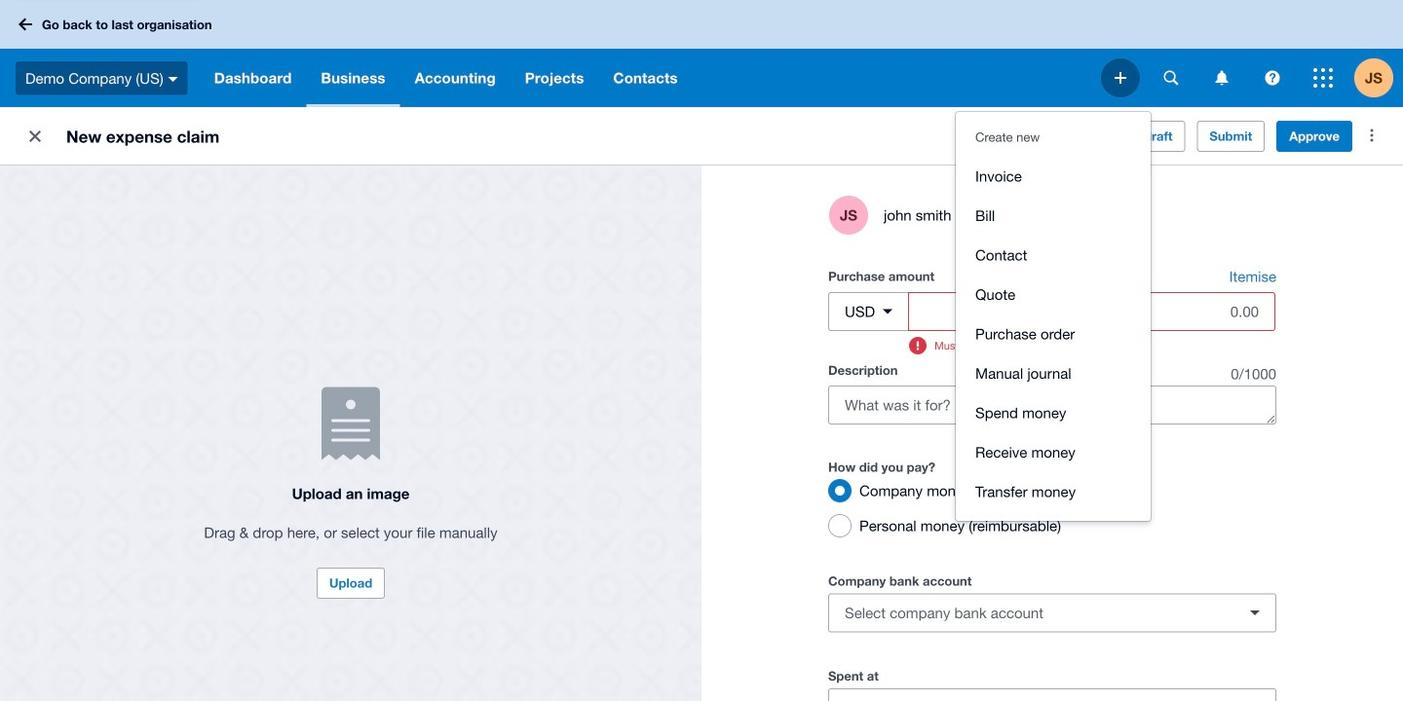 Task type: vqa. For each thing, say whether or not it's contained in the screenshot.
tracking. at the top of the page
no



Task type: locate. For each thing, give the bounding box(es) containing it.
2 horizontal spatial svg image
[[1265, 71, 1280, 85]]

list box
[[956, 112, 1151, 521]]

1 svg image from the left
[[1164, 71, 1179, 85]]

3 svg image from the left
[[1265, 71, 1280, 85]]

0 horizontal spatial svg image
[[1164, 71, 1179, 85]]

status
[[909, 331, 1277, 355]]

svg image
[[19, 18, 32, 31], [1314, 68, 1333, 88], [1115, 72, 1127, 84], [168, 77, 178, 82]]

2 svg image from the left
[[1216, 71, 1228, 85]]

svg image
[[1164, 71, 1179, 85], [1216, 71, 1228, 85], [1265, 71, 1280, 85]]

None field
[[828, 664, 1277, 702]]

banner
[[0, 0, 1403, 521]]

option group
[[821, 472, 1277, 546]]

1 horizontal spatial svg image
[[1216, 71, 1228, 85]]

0.00 field
[[909, 293, 1275, 330]]



Task type: describe. For each thing, give the bounding box(es) containing it.
close image
[[16, 117, 55, 156]]

see more options image
[[1353, 116, 1392, 155]]

What was it for? text field
[[829, 387, 1276, 424]]

create new group
[[956, 147, 1151, 521]]



